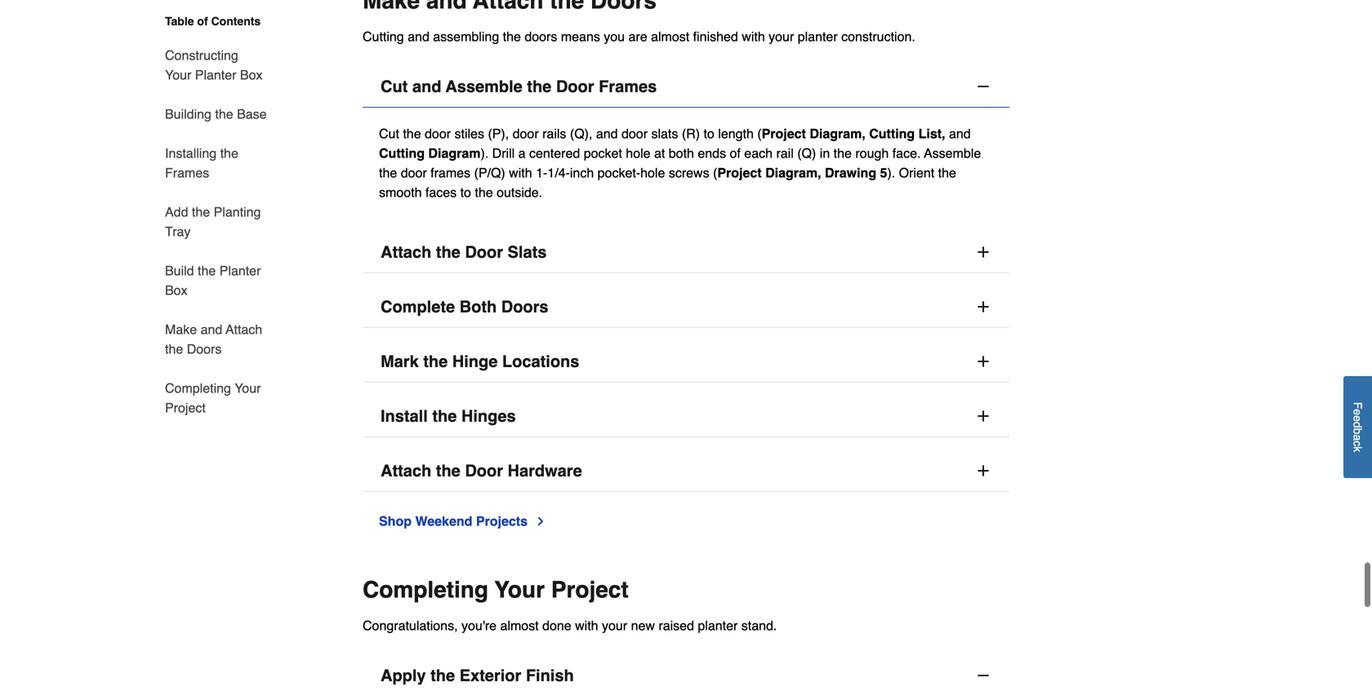 Task type: vqa. For each thing, say whether or not it's contained in the screenshot.
List,
yes



Task type: locate. For each thing, give the bounding box(es) containing it.
1 horizontal spatial (
[[758, 126, 762, 141]]

planter
[[195, 67, 236, 83], [220, 263, 261, 279]]

1 e from the top
[[1352, 410, 1365, 416]]

e up b
[[1352, 416, 1365, 422]]

box inside build the planter box
[[165, 283, 188, 298]]

1 horizontal spatial of
[[730, 146, 741, 161]]

completing your project down make and attach the doors "link"
[[165, 381, 261, 416]]

plus image inside mark the hinge locations button
[[975, 354, 992, 370]]

your up done
[[495, 577, 545, 604]]

your inside constructing your planter box
[[165, 67, 191, 83]]

a
[[518, 146, 526, 161], [1352, 435, 1365, 441]]

the right in
[[834, 146, 852, 161]]

minus image inside cut and assemble the door frames "button"
[[975, 78, 992, 95]]

completing up "congratulations,"
[[363, 577, 489, 604]]

1 vertical spatial diagram,
[[766, 165, 821, 180]]

box inside constructing your planter box
[[240, 67, 263, 83]]

stand.
[[742, 619, 777, 634]]

with right done
[[575, 619, 598, 634]]

and for attach
[[201, 322, 222, 337]]

completing your project inside "completing your project" link
[[165, 381, 261, 416]]

the left stiles
[[403, 126, 421, 141]]

door left the slats
[[622, 126, 648, 141]]

planter left construction.
[[798, 29, 838, 44]]

attach up 'complete'
[[381, 243, 432, 262]]

0 vertical spatial to
[[704, 126, 715, 141]]

hole left at
[[626, 146, 651, 161]]

0 vertical spatial attach
[[381, 243, 432, 262]]

cut
[[381, 77, 408, 96], [379, 126, 399, 141]]

frames down are
[[599, 77, 657, 96]]

1 vertical spatial assemble
[[924, 146, 981, 161]]

2 vertical spatial attach
[[381, 462, 432, 481]]

e up d
[[1352, 410, 1365, 416]]

box up the base
[[240, 67, 263, 83]]

1 vertical spatial your
[[602, 619, 628, 634]]

1 horizontal spatial box
[[240, 67, 263, 83]]

apply the exterior finish button
[[363, 656, 1010, 692]]

assemble
[[446, 77, 523, 96], [924, 146, 981, 161]]

plus image inside attach the door hardware button
[[975, 463, 992, 479]]

with right finished
[[742, 29, 765, 44]]

door up projects
[[465, 462, 503, 481]]

assemble up (p), at the left top of the page
[[446, 77, 523, 96]]

2 vertical spatial your
[[495, 577, 545, 604]]

1 vertical spatial a
[[1352, 435, 1365, 441]]

0 vertical spatial completing
[[165, 381, 231, 396]]

1 vertical spatial completing your project
[[363, 577, 629, 604]]

make and attach the doors
[[165, 322, 262, 357]]

0 vertical spatial your
[[769, 29, 794, 44]]

drill
[[492, 146, 515, 161]]

a up k
[[1352, 435, 1365, 441]]

rough
[[856, 146, 889, 161]]

0 horizontal spatial a
[[518, 146, 526, 161]]

0 vertical spatial minus image
[[975, 78, 992, 95]]

1 vertical spatial plus image
[[975, 463, 992, 479]]

1 plus image from the top
[[975, 299, 992, 315]]

the left the base
[[215, 107, 233, 122]]

diagram, down 'rail' at right top
[[766, 165, 821, 180]]

cutting
[[363, 29, 404, 44], [869, 126, 915, 141], [379, 146, 425, 161]]

0 horizontal spatial completing
[[165, 381, 231, 396]]

0 vertical spatial box
[[240, 67, 263, 83]]

(r)
[[682, 126, 700, 141]]

complete
[[381, 298, 455, 316]]

completing inside the completing your project
[[165, 381, 231, 396]]

frames inside "button"
[[599, 77, 657, 96]]

0 horizontal spatial assemble
[[446, 77, 523, 96]]

the down (p/q)
[[475, 185, 493, 200]]

assemble inside ). drill a centered pocket hole at both ends of each rail (q) in the rough face. assemble the door frames (p/q) with 1-1/4-inch pocket-hole screws (
[[924, 146, 981, 161]]

1 horizontal spatial your
[[235, 381, 261, 396]]

1 vertical spatial almost
[[500, 619, 539, 634]]

project up 'rail' at right top
[[762, 126, 806, 141]]

shop
[[379, 514, 412, 529]]

( inside cut the door stiles (p), door rails (q), and door slats (r) to length ( project diagram, cutting list, and cutting diagram
[[758, 126, 762, 141]]

). inside ). drill a centered pocket hole at both ends of each rail (q) in the rough face. assemble the door frames (p/q) with 1-1/4-inch pocket-hole screws (
[[481, 146, 489, 161]]

5
[[880, 165, 888, 180]]

the up rails
[[527, 77, 552, 96]]

door up smooth
[[401, 165, 427, 180]]

completing your project up "you're"
[[363, 577, 629, 604]]

almost
[[651, 29, 690, 44], [500, 619, 539, 634]]

cut inside "button"
[[381, 77, 408, 96]]

0 horizontal spatial completing your project
[[165, 381, 261, 416]]

f e e d b a c k button
[[1344, 377, 1373, 479]]

1 vertical spatial to
[[460, 185, 471, 200]]

with inside ). drill a centered pocket hole at both ends of each rail (q) in the rough face. assemble the door frames (p/q) with 1-1/4-inch pocket-hole screws (
[[509, 165, 532, 180]]

you
[[604, 29, 625, 44]]

the right mark
[[423, 352, 448, 371]]

door inside attach the door slats button
[[465, 243, 503, 262]]

planter inside build the planter box
[[220, 263, 261, 279]]

door
[[425, 126, 451, 141], [513, 126, 539, 141], [622, 126, 648, 141], [401, 165, 427, 180]]

installing the frames link
[[165, 134, 268, 193]]

1 horizontal spatial a
[[1352, 435, 1365, 441]]

doors right the both
[[501, 298, 549, 316]]

construction.
[[842, 29, 916, 44]]

0 horizontal spatial ).
[[481, 146, 489, 161]]

0 vertical spatial assemble
[[446, 77, 523, 96]]

the right add
[[192, 205, 210, 220]]

of inside ). drill a centered pocket hole at both ends of each rail (q) in the rough face. assemble the door frames (p/q) with 1-1/4-inch pocket-hole screws (
[[730, 146, 741, 161]]

0 vertical spatial diagram,
[[810, 126, 866, 141]]

mark the hinge locations button
[[363, 341, 1010, 383]]

plus image inside the complete both doors button
[[975, 299, 992, 315]]

1 vertical spatial your
[[235, 381, 261, 396]]

0 vertical spatial plus image
[[975, 244, 992, 260]]

completing
[[165, 381, 231, 396], [363, 577, 489, 604]]

1 vertical spatial frames
[[165, 165, 209, 181]]

2 plus image from the top
[[975, 463, 992, 479]]

your right finished
[[769, 29, 794, 44]]

the right build
[[198, 263, 216, 279]]

diagram, up in
[[810, 126, 866, 141]]

1 horizontal spatial ).
[[888, 165, 896, 180]]

the right "install" at left
[[432, 407, 457, 426]]

2 vertical spatial plus image
[[975, 408, 992, 425]]

1 horizontal spatial with
[[575, 619, 598, 634]]

(
[[758, 126, 762, 141], [713, 165, 718, 180]]

to inside cut the door stiles (p), door rails (q), and door slats (r) to length ( project diagram, cutting list, and cutting diagram
[[704, 126, 715, 141]]

project
[[762, 126, 806, 141], [718, 165, 762, 180], [165, 401, 206, 416], [551, 577, 629, 604]]

1 vertical spatial of
[[730, 146, 741, 161]]

plus image for attach the door hardware
[[975, 463, 992, 479]]

the right apply
[[431, 667, 455, 686]]

and right make
[[201, 322, 222, 337]]

installing
[[165, 146, 217, 161]]

inch
[[570, 165, 594, 180]]

attach down build the planter box link
[[226, 322, 262, 337]]

screws
[[669, 165, 710, 180]]

1 horizontal spatial completing your project
[[363, 577, 629, 604]]

1 vertical spatial planter
[[220, 263, 261, 279]]

0 vertical spatial planter
[[798, 29, 838, 44]]

0 vertical spatial your
[[165, 67, 191, 83]]

add the planting tray link
[[165, 193, 268, 252]]

faces
[[426, 185, 457, 200]]

planter down constructing
[[195, 67, 236, 83]]

0 horizontal spatial to
[[460, 185, 471, 200]]

add
[[165, 205, 188, 220]]

of right table on the left of page
[[197, 15, 208, 28]]

0 vertical spatial plus image
[[975, 299, 992, 315]]

0 horizontal spatial your
[[602, 619, 628, 634]]

0 horizontal spatial box
[[165, 283, 188, 298]]

assembling
[[433, 29, 499, 44]]

0 vertical spatial almost
[[651, 29, 690, 44]]

2 minus image from the top
[[975, 668, 992, 684]]

box for constructing your planter box
[[240, 67, 263, 83]]

minus image inside apply the exterior finish button
[[975, 668, 992, 684]]

k
[[1352, 447, 1365, 453]]

base
[[237, 107, 267, 122]]

1 vertical spatial cut
[[379, 126, 399, 141]]

to inside ). orient the smooth faces to the outside.
[[460, 185, 471, 200]]

box down build
[[165, 283, 188, 298]]

the right installing
[[220, 146, 238, 161]]

e
[[1352, 410, 1365, 416], [1352, 416, 1365, 422]]

). inside ). orient the smooth faces to the outside.
[[888, 165, 896, 180]]

0 vertical spatial with
[[742, 29, 765, 44]]

0 vertical spatial door
[[556, 77, 594, 96]]

project diagram, drawing 5
[[718, 165, 888, 180]]

1 vertical spatial completing
[[363, 577, 489, 604]]

to right 'faces'
[[460, 185, 471, 200]]

1 horizontal spatial doors
[[501, 298, 549, 316]]

planter inside constructing your planter box
[[195, 67, 236, 83]]

1 vertical spatial (
[[713, 165, 718, 180]]

the inside cut the door stiles (p), door rails (q), and door slats (r) to length ( project diagram, cutting list, and cutting diagram
[[403, 126, 421, 141]]

minus image for apply the exterior finish
[[975, 668, 992, 684]]

your down make and attach the doors "link"
[[235, 381, 261, 396]]

door for hardware
[[465, 462, 503, 481]]

plus image inside attach the door slats button
[[975, 244, 992, 260]]

with
[[742, 29, 765, 44], [509, 165, 532, 180], [575, 619, 598, 634]]

and down 'assembling'
[[412, 77, 442, 96]]

1 vertical spatial minus image
[[975, 668, 992, 684]]

hardware
[[508, 462, 582, 481]]

project down each
[[718, 165, 762, 180]]

plus image
[[975, 299, 992, 315], [975, 463, 992, 479]]

building the base link
[[165, 95, 267, 134]]

door inside ). drill a centered pocket hole at both ends of each rail (q) in the rough face. assemble the door frames (p/q) with 1-1/4-inch pocket-hole screws (
[[401, 165, 427, 180]]

0 horizontal spatial your
[[165, 67, 191, 83]]

doors
[[501, 298, 549, 316], [187, 342, 222, 357]]

1 vertical spatial hole
[[641, 165, 665, 180]]

doors inside button
[[501, 298, 549, 316]]

the inside attach the door hardware button
[[436, 462, 461, 481]]

d
[[1352, 422, 1365, 429]]

your
[[165, 67, 191, 83], [235, 381, 261, 396], [495, 577, 545, 604]]

to right (r)
[[704, 126, 715, 141]]

3 plus image from the top
[[975, 408, 992, 425]]

door inside attach the door hardware button
[[465, 462, 503, 481]]

almost right are
[[651, 29, 690, 44]]

( inside ). drill a centered pocket hole at both ends of each rail (q) in the rough face. assemble the door frames (p/q) with 1-1/4-inch pocket-hole screws (
[[713, 165, 718, 180]]

outside.
[[497, 185, 543, 200]]

minus image
[[975, 78, 992, 95], [975, 668, 992, 684]]

1 vertical spatial door
[[465, 243, 503, 262]]

a right the drill
[[518, 146, 526, 161]]

1 vertical spatial attach
[[226, 322, 262, 337]]

the up smooth
[[379, 165, 397, 180]]

the right orient
[[938, 165, 957, 180]]

0 vertical spatial doors
[[501, 298, 549, 316]]

cut and assemble the door frames button
[[363, 66, 1010, 108]]

your down constructing
[[165, 67, 191, 83]]

1 vertical spatial with
[[509, 165, 532, 180]]

0 horizontal spatial with
[[509, 165, 532, 180]]

1 vertical spatial plus image
[[975, 354, 992, 370]]

b
[[1352, 429, 1365, 435]]

project inside table of contents element
[[165, 401, 206, 416]]

your left new
[[602, 619, 628, 634]]

door
[[556, 77, 594, 96], [465, 243, 503, 262], [465, 462, 503, 481]]

0 horizontal spatial frames
[[165, 165, 209, 181]]

1 minus image from the top
[[975, 78, 992, 95]]

1 vertical spatial planter
[[698, 619, 738, 634]]

your for constructing your planter box link
[[165, 67, 191, 83]]

each
[[745, 146, 773, 161]]

and inside make and attach the doors
[[201, 322, 222, 337]]

with up the outside. at the left top of the page
[[509, 165, 532, 180]]

assemble down list,
[[924, 146, 981, 161]]

0 vertical spatial hole
[[626, 146, 651, 161]]

2 plus image from the top
[[975, 354, 992, 370]]

0 horizontal spatial (
[[713, 165, 718, 180]]

door left slats
[[465, 243, 503, 262]]

). left the drill
[[481, 146, 489, 161]]

the
[[503, 29, 521, 44], [527, 77, 552, 96], [215, 107, 233, 122], [403, 126, 421, 141], [834, 146, 852, 161], [220, 146, 238, 161], [379, 165, 397, 180], [938, 165, 957, 180], [475, 185, 493, 200], [192, 205, 210, 220], [436, 243, 461, 262], [198, 263, 216, 279], [165, 342, 183, 357], [423, 352, 448, 371], [432, 407, 457, 426], [436, 462, 461, 481], [431, 667, 455, 686]]

planter down add the planting tray link
[[220, 263, 261, 279]]

and left 'assembling'
[[408, 29, 430, 44]]

frames down installing
[[165, 165, 209, 181]]

). down face. at right
[[888, 165, 896, 180]]

completing down make and attach the doors
[[165, 381, 231, 396]]

0 horizontal spatial of
[[197, 15, 208, 28]]

orient
[[899, 165, 935, 180]]

0 horizontal spatial planter
[[698, 619, 738, 634]]

of
[[197, 15, 208, 28], [730, 146, 741, 161]]

0 vertical spatial frames
[[599, 77, 657, 96]]

0 vertical spatial planter
[[195, 67, 236, 83]]

0 vertical spatial (
[[758, 126, 762, 141]]

building
[[165, 107, 212, 122]]

the down make
[[165, 342, 183, 357]]

doors down make
[[187, 342, 222, 357]]

cut and assemble the door frames
[[381, 77, 657, 96]]

hinges
[[462, 407, 516, 426]]

the up weekend
[[436, 462, 461, 481]]

new
[[631, 619, 655, 634]]

plus image for complete both doors
[[975, 299, 992, 315]]

2 vertical spatial door
[[465, 462, 503, 481]]

f e e d b a c k
[[1352, 403, 1365, 453]]

means
[[561, 29, 600, 44]]

1 horizontal spatial almost
[[651, 29, 690, 44]]

1 vertical spatial doors
[[187, 342, 222, 357]]

are
[[629, 29, 648, 44]]

the inside "add the planting tray"
[[192, 205, 210, 220]]

cut inside cut the door stiles (p), door rails (q), and door slats (r) to length ( project diagram, cutting list, and cutting diagram
[[379, 126, 399, 141]]

and inside cut and assemble the door frames "button"
[[412, 77, 442, 96]]

1 vertical spatial ).
[[888, 165, 896, 180]]

of down "length"
[[730, 146, 741, 161]]

0 vertical spatial completing your project
[[165, 381, 261, 416]]

1 horizontal spatial frames
[[599, 77, 657, 96]]

hole down at
[[641, 165, 665, 180]]

contents
[[211, 15, 261, 28]]

0 vertical spatial cut
[[381, 77, 408, 96]]

door up (q), in the left of the page
[[556, 77, 594, 96]]

1 horizontal spatial assemble
[[924, 146, 981, 161]]

planter right raised
[[698, 619, 738, 634]]

0 vertical spatial a
[[518, 146, 526, 161]]

attach
[[381, 243, 432, 262], [226, 322, 262, 337], [381, 462, 432, 481]]

to
[[704, 126, 715, 141], [460, 185, 471, 200]]

the up complete both doors on the left
[[436, 243, 461, 262]]

hole
[[626, 146, 651, 161], [641, 165, 665, 180]]

1 vertical spatial box
[[165, 283, 188, 298]]

finished
[[693, 29, 738, 44]]

table of contents
[[165, 15, 261, 28]]

1 horizontal spatial to
[[704, 126, 715, 141]]

door inside cut and assemble the door frames "button"
[[556, 77, 594, 96]]

0 horizontal spatial almost
[[500, 619, 539, 634]]

project down make and attach the doors
[[165, 401, 206, 416]]

1 plus image from the top
[[975, 244, 992, 260]]

( up each
[[758, 126, 762, 141]]

attach inside make and attach the doors
[[226, 322, 262, 337]]

0 vertical spatial ).
[[481, 146, 489, 161]]

your inside the completing your project
[[235, 381, 261, 396]]

( down ends
[[713, 165, 718, 180]]

0 horizontal spatial doors
[[187, 342, 222, 357]]

mark the hinge locations
[[381, 352, 580, 371]]

your for "completing your project" link
[[235, 381, 261, 396]]

attach up shop
[[381, 462, 432, 481]]

and up "pocket"
[[596, 126, 618, 141]]

almost left done
[[500, 619, 539, 634]]

plus image
[[975, 244, 992, 260], [975, 354, 992, 370], [975, 408, 992, 425]]



Task type: describe. For each thing, give the bounding box(es) containing it.
planter for the
[[220, 263, 261, 279]]

smooth
[[379, 185, 422, 200]]

assemble inside "button"
[[446, 77, 523, 96]]

project inside cut the door stiles (p), door rails (q), and door slats (r) to length ( project diagram, cutting list, and cutting diagram
[[762, 126, 806, 141]]

1-
[[536, 165, 548, 180]]

door for slats
[[465, 243, 503, 262]]

attach the door slats button
[[363, 232, 1010, 274]]

in
[[820, 146, 830, 161]]

slats
[[508, 243, 547, 262]]

attach the door slats
[[381, 243, 547, 262]]

face.
[[893, 146, 921, 161]]

completing your project link
[[165, 369, 268, 418]]

attach for attach the door slats
[[381, 243, 432, 262]]

add the planting tray
[[165, 205, 261, 239]]

constructing your planter box link
[[165, 36, 268, 95]]

projects
[[476, 514, 528, 529]]

2 horizontal spatial with
[[742, 29, 765, 44]]

weekend
[[415, 514, 473, 529]]

and for assembling
[[408, 29, 430, 44]]

table
[[165, 15, 194, 28]]

1/4-
[[548, 165, 570, 180]]

install the hinges button
[[363, 396, 1010, 438]]

the inside installing the frames
[[220, 146, 238, 161]]

hinge
[[452, 352, 498, 371]]

(p/q)
[[474, 165, 505, 180]]

the inside apply the exterior finish button
[[431, 667, 455, 686]]

both
[[460, 298, 497, 316]]

cut the door stiles (p), door rails (q), and door slats (r) to length ( project diagram, cutting list, and cutting diagram
[[379, 126, 971, 161]]

a inside button
[[1352, 435, 1365, 441]]

slats
[[652, 126, 678, 141]]

installing the frames
[[165, 146, 238, 181]]

plus image for locations
[[975, 354, 992, 370]]

rails
[[543, 126, 567, 141]]

cutting and assembling the doors means you are almost finished with your planter construction.
[[363, 29, 916, 44]]

and right list,
[[949, 126, 971, 141]]

constructing your planter box
[[165, 48, 263, 83]]

list,
[[919, 126, 946, 141]]

building the base
[[165, 107, 267, 122]]

build the planter box link
[[165, 252, 268, 310]]

1 horizontal spatial completing
[[363, 577, 489, 604]]

0 vertical spatial cutting
[[363, 29, 404, 44]]

a inside ). drill a centered pocket hole at both ends of each rail (q) in the rough face. assemble the door frames (p/q) with 1-1/4-inch pocket-hole screws (
[[518, 146, 526, 161]]

doors
[[525, 29, 557, 44]]

(q)
[[798, 146, 816, 161]]

diagram
[[428, 146, 481, 161]]

project up congratulations, you're almost done with your new raised planter stand.
[[551, 577, 629, 604]]

build the planter box
[[165, 263, 261, 298]]

length
[[718, 126, 754, 141]]

plus image inside install the hinges button
[[975, 408, 992, 425]]

congratulations,
[[363, 619, 458, 634]]

done
[[543, 619, 572, 634]]

doors inside make and attach the doors
[[187, 342, 222, 357]]

planting
[[214, 205, 261, 220]]

apply
[[381, 667, 426, 686]]

constructing
[[165, 48, 238, 63]]

minus image for cut and assemble the door frames
[[975, 78, 992, 95]]

attach the door hardware
[[381, 462, 582, 481]]

). for drill
[[481, 146, 489, 161]]

). drill a centered pocket hole at both ends of each rail (q) in the rough face. assemble the door frames (p/q) with 1-1/4-inch pocket-hole screws (
[[379, 146, 981, 180]]

stiles
[[455, 126, 484, 141]]

both
[[669, 146, 694, 161]]

locations
[[502, 352, 580, 371]]

pocket-
[[598, 165, 641, 180]]

mark
[[381, 352, 419, 371]]

door right (p), at the left top of the page
[[513, 126, 539, 141]]

and for assemble
[[412, 77, 442, 96]]

box for build the planter box
[[165, 283, 188, 298]]

build
[[165, 263, 194, 279]]

cut for cut and assemble the door frames
[[381, 77, 408, 96]]

2 vertical spatial with
[[575, 619, 598, 634]]

make and attach the doors link
[[165, 310, 268, 369]]

the inside mark the hinge locations button
[[423, 352, 448, 371]]

c
[[1352, 441, 1365, 447]]

you're
[[462, 619, 497, 634]]

). for orient
[[888, 165, 896, 180]]

0 vertical spatial of
[[197, 15, 208, 28]]

shop weekend projects link
[[379, 512, 547, 532]]

frames
[[431, 165, 471, 180]]

apply the exterior finish
[[381, 667, 574, 686]]

1 horizontal spatial planter
[[798, 29, 838, 44]]

at
[[654, 146, 665, 161]]

complete both doors button
[[363, 287, 1010, 328]]

install
[[381, 407, 428, 426]]

complete both doors
[[381, 298, 549, 316]]

tray
[[165, 224, 191, 239]]

the inside cut and assemble the door frames "button"
[[527, 77, 552, 96]]

door up 'diagram'
[[425, 126, 451, 141]]

cut for cut the door stiles (p), door rails (q), and door slats (r) to length ( project diagram, cutting list, and cutting diagram
[[379, 126, 399, 141]]

the left doors
[[503, 29, 521, 44]]

attach the door hardware button
[[363, 451, 1010, 492]]

1 vertical spatial cutting
[[869, 126, 915, 141]]

rail
[[776, 146, 794, 161]]

the inside make and attach the doors
[[165, 342, 183, 357]]

install the hinges
[[381, 407, 516, 426]]

the inside install the hinges button
[[432, 407, 457, 426]]

the inside attach the door slats button
[[436, 243, 461, 262]]

the inside building the base link
[[215, 107, 233, 122]]

raised
[[659, 619, 694, 634]]

(p),
[[488, 126, 509, 141]]

the inside build the planter box
[[198, 263, 216, 279]]

chevron right image
[[534, 515, 547, 528]]

2 vertical spatial cutting
[[379, 146, 425, 161]]

). orient the smooth faces to the outside.
[[379, 165, 957, 200]]

frames inside installing the frames
[[165, 165, 209, 181]]

1 horizontal spatial your
[[769, 29, 794, 44]]

table of contents element
[[145, 13, 268, 418]]

attach for attach the door hardware
[[381, 462, 432, 481]]

ends
[[698, 146, 726, 161]]

2 horizontal spatial your
[[495, 577, 545, 604]]

planter for your
[[195, 67, 236, 83]]

exterior
[[460, 667, 521, 686]]

2 e from the top
[[1352, 416, 1365, 422]]

plus image for slats
[[975, 244, 992, 260]]

diagram, inside cut the door stiles (p), door rails (q), and door slats (r) to length ( project diagram, cutting list, and cutting diagram
[[810, 126, 866, 141]]

pocket
[[584, 146, 622, 161]]

finish
[[526, 667, 574, 686]]



